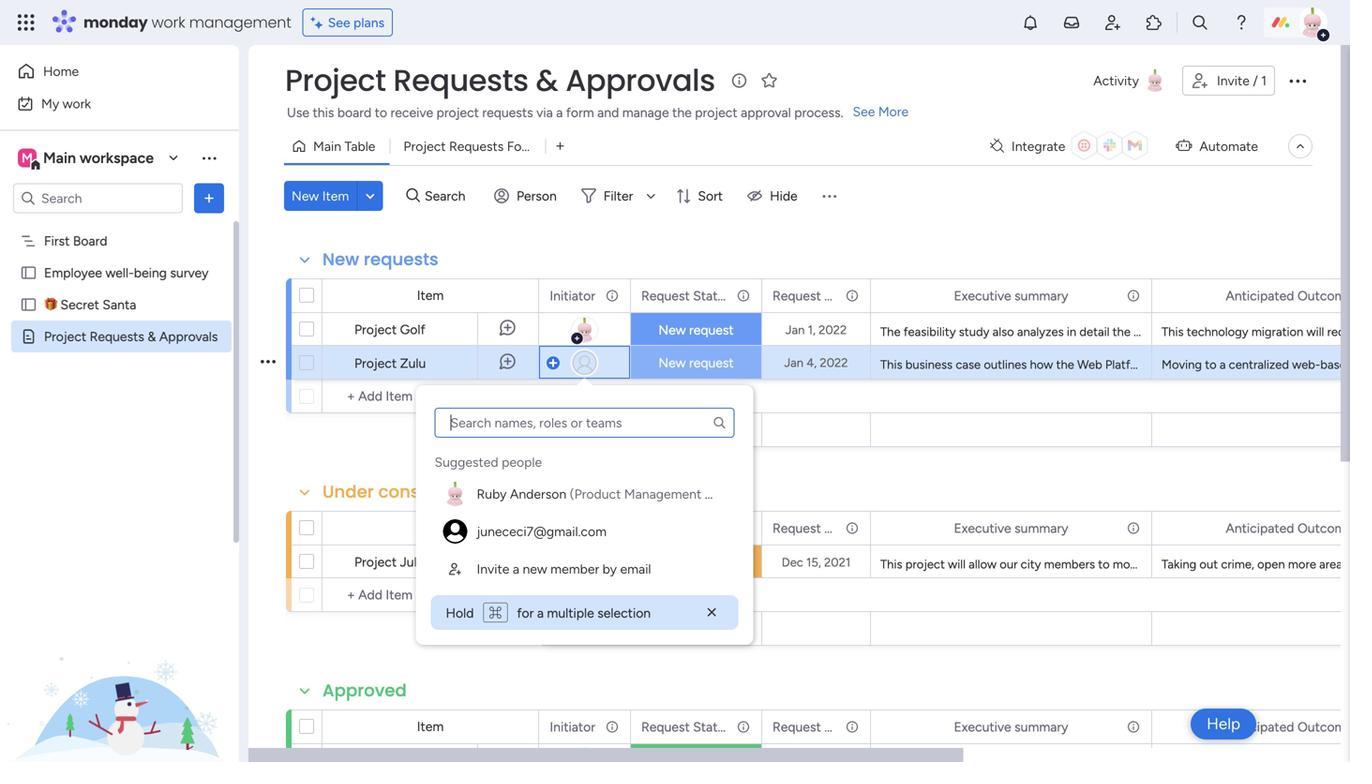 Task type: vqa. For each thing, say whether or not it's contained in the screenshot.
RECENT BOARDS
no



Task type: locate. For each thing, give the bounding box(es) containing it.
moving to a centralized web-based
[[1162, 357, 1350, 372]]

&
[[536, 60, 558, 101], [148, 329, 156, 345]]

request date
[[773, 288, 852, 304], [773, 520, 852, 536], [773, 719, 852, 735]]

anticipated outcome
[[1226, 288, 1350, 304], [1226, 520, 1350, 536], [1226, 719, 1350, 735]]

list box
[[0, 221, 239, 606], [431, 408, 761, 588]]

m
[[22, 150, 33, 166]]

1 anticipated from the top
[[1226, 288, 1295, 304]]

2 vertical spatial summary
[[1015, 719, 1069, 735]]

1 vertical spatial anticipated outcome field
[[1221, 518, 1350, 539]]

column information image
[[845, 288, 860, 303], [605, 521, 620, 536], [605, 720, 620, 735], [845, 720, 860, 735]]

project down 🎁
[[44, 329, 86, 345]]

bu
[[1337, 357, 1350, 372]]

work right monday
[[152, 12, 185, 33]]

main inside button
[[313, 138, 341, 154]]

1 executive summary field from the top
[[949, 286, 1073, 306]]

1 horizontal spatial work
[[152, 12, 185, 33]]

0 horizontal spatial will
[[948, 557, 966, 572]]

invite
[[1217, 73, 1250, 89], [477, 561, 510, 577]]

project
[[437, 105, 479, 121], [695, 105, 738, 121], [1134, 324, 1173, 339], [906, 557, 945, 572]]

lottie animation element
[[0, 573, 239, 762]]

3 executive from the top
[[954, 719, 1012, 735]]

4,
[[807, 355, 817, 370]]

and right form
[[597, 105, 619, 121]]

[object object] element
[[435, 475, 761, 513], [435, 513, 735, 550], [435, 550, 735, 588]]

alert containing hold
[[431, 595, 738, 630]]

add to favorites image
[[760, 71, 779, 90]]

ruby anderson (product management director )
[[477, 486, 761, 502]]

jan left 1,
[[786, 323, 805, 338]]

under
[[323, 480, 374, 504], [639, 555, 675, 571]]

Search for content search field
[[435, 408, 735, 438]]

1 anticipated outcome field from the top
[[1221, 286, 1350, 306]]

Anticipated Outcome field
[[1221, 286, 1350, 306], [1221, 518, 1350, 539], [1221, 717, 1350, 738]]

to right board
[[375, 105, 387, 121]]

1 vertical spatial see
[[853, 104, 875, 120]]

add view image
[[556, 139, 564, 153]]

list box containing suggested people
[[431, 408, 761, 588]]

2 vertical spatial anticipated outcome field
[[1221, 717, 1350, 738]]

0 horizontal spatial approvals
[[159, 329, 218, 345]]

2 executive summary field from the top
[[949, 518, 1073, 539]]

2022 for jan 4, 2022
[[820, 355, 848, 370]]

new request
[[659, 322, 734, 338], [659, 355, 734, 371]]

1 vertical spatial executive
[[954, 520, 1012, 536]]

invite for invite / 1
[[1217, 73, 1250, 89]]

automate
[[1200, 138, 1258, 154]]

board
[[73, 233, 107, 249]]

& inside list box
[[148, 329, 156, 345]]

request status
[[641, 288, 731, 304], [641, 719, 731, 735]]

0 vertical spatial summary
[[1015, 288, 1069, 304]]

1 initiator from the top
[[550, 288, 595, 304]]

2 vertical spatial will
[[948, 557, 966, 572]]

& up via
[[536, 60, 558, 101]]

options image
[[604, 280, 617, 312], [735, 280, 748, 312], [1125, 280, 1138, 312], [1125, 512, 1138, 544], [604, 711, 617, 743], [735, 711, 748, 743]]

list box containing first board
[[0, 221, 239, 606]]

0 horizontal spatial list box
[[0, 221, 239, 606]]

requests inside use this board to receive project requests via a form and manage the project approval process. see more
[[482, 105, 533, 121]]

project down project golf
[[354, 355, 397, 371]]

2 anticipated outcome from the top
[[1226, 520, 1350, 536]]

None search field
[[435, 408, 735, 438]]

anticipated outcome for consideration
[[1226, 520, 1350, 536]]

anticipated outcome field for consideration
[[1221, 518, 1350, 539]]

this for juliet
[[881, 557, 903, 572]]

jan for jan 1, 2022
[[786, 323, 805, 338]]

[object object] element up 'for a multiple selection'
[[435, 550, 735, 588]]

0 horizontal spatial under consideration
[[323, 480, 497, 504]]

1 vertical spatial request status field
[[637, 717, 731, 738]]

Request Status field
[[637, 286, 731, 306], [637, 717, 731, 738]]

areas right open
[[1287, 557, 1316, 572]]

2 vertical spatial executive summary
[[954, 719, 1069, 735]]

redu
[[1327, 324, 1350, 339]]

1 request status field from the top
[[637, 286, 731, 306]]

0 vertical spatial new request
[[659, 322, 734, 338]]

0 horizontal spatial &
[[148, 329, 156, 345]]

main for main table
[[313, 138, 341, 154]]

the inside use this board to receive project requests via a form and manage the project approval process. see more
[[672, 105, 692, 121]]

will left allow
[[948, 557, 966, 572]]

main left table
[[313, 138, 341, 154]]

1 horizontal spatial list box
[[431, 408, 761, 588]]

1 horizontal spatial consideration
[[678, 555, 758, 571]]

collapse board header image
[[1293, 139, 1308, 154]]

1 request date from the top
[[773, 288, 852, 304]]

2 status from the top
[[693, 719, 731, 735]]

golf
[[400, 322, 425, 338]]

Project Requests & Approvals field
[[280, 60, 720, 101]]

approvals
[[566, 60, 715, 101], [159, 329, 218, 345]]

1
[[1261, 73, 1267, 89]]

0 vertical spatial executive summary field
[[949, 286, 1073, 306]]

3 request date field from the top
[[768, 717, 852, 738]]

this for golf
[[1162, 324, 1184, 339]]

2 [object object] element from the top
[[435, 513, 735, 550]]

2022 right 4,
[[820, 355, 848, 370]]

2 vertical spatial date
[[824, 719, 852, 735]]

3 outcome from the top
[[1298, 719, 1350, 735]]

use
[[287, 105, 310, 121]]

option
[[0, 224, 239, 228]]

moving
[[1162, 357, 1202, 372]]

see
[[328, 15, 350, 30], [853, 104, 875, 120]]

alert
[[431, 595, 738, 630]]

1 horizontal spatial project requests & approvals
[[285, 60, 715, 101]]

& down the being
[[148, 329, 156, 345]]

1 vertical spatial approvals
[[159, 329, 218, 345]]

1 vertical spatial request date field
[[768, 518, 852, 539]]

under consideration up close image
[[639, 555, 758, 571]]

1 horizontal spatial under
[[639, 555, 675, 571]]

approved
[[323, 679, 407, 703]]

0 horizontal spatial main
[[43, 149, 76, 167]]

a right for
[[537, 605, 544, 621]]

and inside use this board to receive project requests via a form and manage the project approval process. see more
[[597, 105, 619, 121]]

2 vertical spatial initiator
[[550, 719, 595, 735]]

2022 for jan 1, 2022
[[819, 323, 847, 338]]

requests for project requests & approvals field
[[393, 60, 529, 101]]

workspace
[[80, 149, 154, 167]]

list box inside dialog
[[431, 408, 761, 588]]

1 horizontal spatial areas
[[1320, 557, 1348, 572]]

consideration up close image
[[678, 555, 758, 571]]

the
[[672, 105, 692, 121], [1113, 324, 1131, 339], [1056, 357, 1074, 372], [1266, 557, 1284, 572], [1319, 557, 1337, 572]]

3 anticipated outcome field from the top
[[1221, 717, 1350, 738]]

0 vertical spatial see
[[328, 15, 350, 30]]

1 status from the top
[[693, 288, 731, 304]]

column information image for third request date field
[[845, 720, 860, 735]]

new item button
[[284, 181, 357, 211]]

New requests field
[[318, 248, 443, 272]]

0 vertical spatial date
[[824, 288, 852, 304]]

centralized
[[1229, 357, 1289, 372]]

🎁
[[44, 297, 57, 313]]

0 horizontal spatial consideration
[[378, 480, 497, 504]]

3 [object object] element from the top
[[435, 550, 735, 588]]

will left redu
[[1307, 324, 1324, 339]]

1 anticipated outcome from the top
[[1226, 288, 1350, 304]]

to
[[375, 105, 387, 121], [1205, 357, 1217, 372], [1098, 557, 1110, 572], [1203, 557, 1215, 572]]

requests down santa
[[90, 329, 144, 345]]

see inside button
[[328, 15, 350, 30]]

1 vertical spatial date
[[824, 520, 852, 536]]

and for manage
[[597, 105, 619, 121]]

0 horizontal spatial see
[[328, 15, 350, 30]]

project requests & approvals down santa
[[44, 329, 218, 345]]

1 vertical spatial requests
[[364, 248, 439, 271]]

will left address
[[1228, 357, 1246, 372]]

1 vertical spatial will
[[1228, 357, 1246, 372]]

0 horizontal spatial and
[[597, 105, 619, 121]]

hold
[[446, 605, 477, 621]]

0 vertical spatial requests
[[393, 60, 529, 101]]

[object object] element containing ruby anderson
[[435, 475, 761, 513]]

under consideration down suggested
[[323, 480, 497, 504]]

3 date from the top
[[824, 719, 852, 735]]

work right the "my"
[[63, 96, 91, 112]]

request
[[689, 322, 734, 338], [689, 355, 734, 371]]

my work button
[[11, 89, 202, 119]]

hide button
[[740, 181, 809, 211]]

jan for jan 4, 2022
[[784, 355, 804, 370]]

workspace selection element
[[18, 147, 157, 171]]

0 vertical spatial request status
[[641, 288, 731, 304]]

1 vertical spatial anticipated
[[1226, 520, 1295, 536]]

Search field
[[420, 183, 476, 209]]

for
[[517, 605, 534, 621]]

a right via
[[556, 105, 563, 121]]

main inside workspace selection element
[[43, 149, 76, 167]]

form
[[507, 138, 537, 154]]

project requests & approvals inside list box
[[44, 329, 218, 345]]

see left more
[[853, 104, 875, 120]]

see more link
[[851, 102, 911, 121]]

0 horizontal spatial areas
[[1287, 557, 1316, 572]]

2 vertical spatial anticipated
[[1226, 719, 1295, 735]]

0 vertical spatial requests
[[482, 105, 533, 121]]

options image
[[1287, 69, 1309, 92], [200, 189, 218, 208], [844, 280, 857, 312], [261, 340, 276, 385], [844, 512, 857, 544], [844, 711, 857, 743], [1125, 711, 1138, 743]]

1 vertical spatial initiator field
[[545, 518, 600, 539]]

1 vertical spatial request date
[[773, 520, 852, 536]]

a inside [object object] element
[[513, 561, 520, 577]]

Request Date field
[[768, 286, 852, 306], [768, 518, 852, 539], [768, 717, 852, 738]]

the
[[881, 324, 901, 339]]

areas right more
[[1320, 557, 1348, 572]]

2 vertical spatial anticipated outcome
[[1226, 719, 1350, 735]]

1 summary from the top
[[1015, 288, 1069, 304]]

0 vertical spatial status
[[693, 288, 731, 304]]

3 anticipated outcome from the top
[[1226, 719, 1350, 735]]

invite for invite a new member by email
[[477, 561, 510, 577]]

public board image
[[20, 264, 38, 282]]

form
[[566, 105, 594, 121]]

to inside use this board to receive project requests via a form and manage the project approval process. see more
[[375, 105, 387, 121]]

0 vertical spatial executive
[[954, 288, 1012, 304]]

0 vertical spatial request date
[[773, 288, 852, 304]]

0 vertical spatial initiator field
[[545, 286, 600, 306]]

2 vertical spatial initiator field
[[545, 717, 600, 738]]

3 summary from the top
[[1015, 719, 1069, 735]]

1 request status from the top
[[641, 288, 731, 304]]

activity
[[1094, 73, 1139, 89]]

activity button
[[1086, 66, 1175, 96]]

apps image
[[1145, 13, 1164, 32]]

search everything image
[[1191, 13, 1210, 32]]

1 vertical spatial initiator
[[550, 520, 595, 536]]

Initiator field
[[545, 286, 600, 306], [545, 518, 600, 539], [545, 717, 600, 738]]

tree grid containing suggested people
[[435, 445, 761, 588]]

0 vertical spatial outcome
[[1298, 288, 1350, 304]]

1 outcome from the top
[[1298, 288, 1350, 304]]

under right the by
[[639, 555, 675, 571]]

a left new
[[513, 561, 520, 577]]

platform
[[1105, 357, 1152, 372]]

main right workspace icon
[[43, 149, 76, 167]]

0 horizontal spatial invite
[[477, 561, 510, 577]]

consideration down suggested
[[378, 480, 497, 504]]

approvals up manage
[[566, 60, 715, 101]]

jan
[[786, 323, 805, 338], [784, 355, 804, 370]]

executive summary
[[954, 288, 1069, 304], [954, 520, 1069, 536], [954, 719, 1069, 735]]

home button
[[11, 56, 202, 86]]

project up this
[[285, 60, 386, 101]]

more
[[1288, 557, 1317, 572]]

v2 search image
[[406, 185, 420, 207]]

dec
[[782, 555, 803, 570]]

this
[[1162, 324, 1184, 339], [881, 357, 903, 372], [881, 557, 903, 572]]

approvals inside list box
[[159, 329, 218, 345]]

1 vertical spatial executive summary field
[[949, 518, 1073, 539]]

the right manage
[[672, 105, 692, 121]]

3 initiator from the top
[[550, 719, 595, 735]]

1 vertical spatial executive summary
[[954, 520, 1069, 536]]

Approved field
[[318, 679, 412, 703]]

requests left form
[[449, 138, 504, 154]]

1 horizontal spatial main
[[313, 138, 341, 154]]

🎁 secret santa
[[44, 297, 136, 313]]

tree grid
[[435, 445, 761, 588]]

2 anticipated outcome field from the top
[[1221, 518, 1350, 539]]

jan left 4,
[[784, 355, 804, 370]]

0 vertical spatial executive summary
[[954, 288, 1069, 304]]

1 [object object] element from the top
[[435, 475, 761, 513]]

1 vertical spatial and
[[1180, 557, 1200, 572]]

1 horizontal spatial and
[[1180, 557, 1200, 572]]

2 initiator from the top
[[550, 520, 595, 536]]

requests inside field
[[364, 248, 439, 271]]

1 vertical spatial 2022
[[820, 355, 848, 370]]

1 horizontal spatial invite
[[1217, 73, 1250, 89]]

main table button
[[284, 131, 390, 161]]

a down 'technology'
[[1220, 357, 1226, 372]]

lottie animation image
[[0, 573, 239, 762]]

employee well-being survey
[[44, 265, 209, 281]]

use this board to receive project requests via a form and manage the project approval process. see more
[[287, 104, 909, 121]]

1 vertical spatial status
[[693, 719, 731, 735]]

project requests form button
[[390, 131, 545, 161]]

invite members image
[[1104, 13, 1122, 32]]

0 horizontal spatial work
[[63, 96, 91, 112]]

help image
[[1232, 13, 1251, 32]]

monday
[[83, 12, 148, 33]]

1 vertical spatial request status
[[641, 719, 731, 735]]

areas
[[1287, 557, 1316, 572], [1320, 557, 1348, 572]]

see inside use this board to receive project requests via a form and manage the project approval process. see more
[[853, 104, 875, 120]]

tree grid inside list box
[[435, 445, 761, 588]]

0 vertical spatial under
[[323, 480, 374, 504]]

1 vertical spatial summary
[[1015, 520, 1069, 536]]

project
[[285, 60, 386, 101], [404, 138, 446, 154], [354, 322, 397, 338], [44, 329, 86, 345], [354, 355, 397, 371], [1185, 357, 1225, 372], [354, 554, 397, 570]]

dialog
[[416, 385, 761, 645]]

1 vertical spatial work
[[63, 96, 91, 112]]

2 horizontal spatial will
[[1307, 324, 1324, 339]]

0 vertical spatial request status field
[[637, 286, 731, 306]]

show board description image
[[728, 71, 751, 90]]

this up (wp) in the top right of the page
[[1162, 324, 1184, 339]]

my work
[[41, 96, 91, 112]]

[object object] element up member
[[435, 513, 735, 550]]

item for approved
[[417, 719, 444, 735]]

anticipated outcome field for requests
[[1221, 286, 1350, 306]]

requests inside the project requests form button
[[449, 138, 504, 154]]

this down the
[[881, 357, 903, 372]]

performance
[[1239, 324, 1309, 339]]

Under consideration field
[[318, 480, 502, 505]]

see left plans
[[328, 15, 350, 30]]

invite left new
[[477, 561, 510, 577]]

2 outcome from the top
[[1298, 520, 1350, 536]]

outcome
[[1298, 288, 1350, 304], [1298, 520, 1350, 536], [1298, 719, 1350, 735]]

to right moving
[[1205, 357, 1217, 372]]

0 horizontal spatial project requests & approvals
[[44, 329, 218, 345]]

initiator for third initiator field from the top of the page
[[550, 719, 595, 735]]

0 vertical spatial and
[[597, 105, 619, 121]]

work inside button
[[63, 96, 91, 112]]

1 horizontal spatial &
[[536, 60, 558, 101]]

close image
[[703, 603, 722, 622]]

new
[[523, 561, 547, 577]]

column information image
[[605, 288, 620, 303], [736, 288, 751, 303], [1126, 288, 1141, 303], [845, 521, 860, 536], [1126, 521, 1141, 536], [736, 720, 751, 735], [1126, 720, 1141, 735]]

and right "freely"
[[1180, 557, 1200, 572]]

0 vertical spatial anticipated outcome field
[[1221, 286, 1350, 306]]

allow
[[969, 557, 997, 572]]

15,
[[806, 555, 821, 570]]

main for main workspace
[[43, 149, 76, 167]]

2 initiator field from the top
[[545, 518, 600, 539]]

new requests
[[323, 248, 439, 271]]

project down objectives,
[[1185, 357, 1225, 372]]

requests down project requests & approvals field
[[482, 105, 533, 121]]

status
[[693, 288, 731, 304], [693, 719, 731, 735]]

under up project juliet
[[323, 480, 374, 504]]

board
[[337, 105, 372, 121]]

2 vertical spatial executive summary field
[[949, 717, 1073, 738]]

requests down the 'v2 search' icon
[[364, 248, 439, 271]]

[object object] element containing invite a new member by email
[[435, 550, 735, 588]]

0 vertical spatial approvals
[[566, 60, 715, 101]]

person
[[517, 188, 557, 204]]

freely
[[1146, 557, 1177, 572]]

Executive summary field
[[949, 286, 1073, 306], [949, 518, 1073, 539], [949, 717, 1073, 738]]

1 vertical spatial new request
[[659, 355, 734, 371]]

invite inside [object object] element
[[477, 561, 510, 577]]

0 vertical spatial anticipated
[[1226, 288, 1295, 304]]

0 vertical spatial anticipated outcome
[[1226, 288, 1350, 304]]

3 executive summary from the top
[[954, 719, 1069, 735]]

project down receive
[[404, 138, 446, 154]]

2 request status from the top
[[641, 719, 731, 735]]

3 initiator field from the top
[[545, 717, 600, 738]]

item for under consideration
[[417, 520, 444, 536]]

all
[[1251, 557, 1263, 572]]

work
[[152, 12, 185, 33], [63, 96, 91, 112]]

project up the project requests form button
[[437, 105, 479, 121]]

0 vertical spatial jan
[[786, 323, 805, 338]]

the right all
[[1266, 557, 1284, 572]]

2022 right 1,
[[819, 323, 847, 338]]

1 executive summary from the top
[[954, 288, 1069, 304]]

project left juliet
[[354, 554, 397, 570]]

0 horizontal spatial under
[[323, 480, 374, 504]]

to left move
[[1098, 557, 1110, 572]]

list box for lottie animation element
[[0, 221, 239, 606]]

0 vertical spatial initiator
[[550, 288, 595, 304]]

0 vertical spatial work
[[152, 12, 185, 33]]

1 vertical spatial &
[[148, 329, 156, 345]]

web
[[1077, 357, 1102, 372]]

1 vertical spatial requests
[[449, 138, 504, 154]]

0 vertical spatial 2022
[[819, 323, 847, 338]]

1 vertical spatial invite
[[477, 561, 510, 577]]

[object object] element containing junececi7@gmail.com
[[435, 513, 735, 550]]

0 vertical spatial consideration
[[378, 480, 497, 504]]

invite inside button
[[1217, 73, 1250, 89]]

0 horizontal spatial requests
[[364, 248, 439, 271]]

1 vertical spatial under consideration
[[639, 555, 758, 571]]

[object object] element up junececi7@gmail.com
[[435, 475, 761, 513]]

2 vertical spatial outcome
[[1298, 719, 1350, 735]]

status for 1st request status field from the bottom of the page
[[693, 719, 731, 735]]

2 vertical spatial request date field
[[768, 717, 852, 738]]

1 horizontal spatial see
[[853, 104, 875, 120]]

business
[[906, 357, 953, 372]]

this technology migration will redu
[[1162, 324, 1350, 339]]

requests for the project requests form button
[[449, 138, 504, 154]]

1 vertical spatial outcome
[[1298, 520, 1350, 536]]

2 executive from the top
[[954, 520, 1012, 536]]

invite left /
[[1217, 73, 1250, 89]]

approvals down survey
[[159, 329, 218, 345]]

this right 2021
[[881, 557, 903, 572]]

/
[[1253, 73, 1258, 89]]

work for my
[[63, 96, 91, 112]]

requests up receive
[[393, 60, 529, 101]]

project requests & approvals up via
[[285, 60, 715, 101]]

2 anticipated from the top
[[1226, 520, 1295, 536]]

table
[[345, 138, 375, 154]]



Task type: describe. For each thing, give the bounding box(es) containing it.
and for to
[[1180, 557, 1200, 572]]

1 request date field from the top
[[768, 286, 852, 306]]

dapulse integrations image
[[990, 139, 1004, 153]]

consideration inside field
[[378, 480, 497, 504]]

integrate
[[1012, 138, 1066, 154]]

anticipated for requests
[[1226, 288, 1295, 304]]

detail
[[1080, 324, 1110, 339]]

measur
[[1312, 324, 1350, 339]]

help button
[[1191, 709, 1257, 740]]

menu image
[[820, 187, 839, 205]]

2 executive summary from the top
[[954, 520, 1069, 536]]

request status for 1st request status field from the bottom of the page
[[641, 719, 731, 735]]

migration
[[1252, 324, 1304, 339]]

technology
[[1187, 324, 1249, 339]]

this
[[313, 105, 334, 121]]

project up (wp) in the top right of the page
[[1134, 324, 1173, 339]]

⌘
[[489, 605, 502, 621]]

zulu
[[400, 355, 426, 371]]

notifications image
[[1021, 13, 1040, 32]]

outcome for requests
[[1298, 288, 1350, 304]]

0 vertical spatial project requests & approvals
[[285, 60, 715, 101]]

how
[[1030, 357, 1053, 372]]

select product image
[[17, 13, 36, 32]]

1 horizontal spatial under consideration
[[639, 555, 758, 571]]

crime,
[[1221, 557, 1255, 572]]

the right how
[[1056, 357, 1074, 372]]

anticipated for consideration
[[1226, 520, 1295, 536]]

monday work management
[[83, 12, 291, 33]]

survey
[[170, 265, 209, 281]]

jan 4, 2022
[[784, 355, 848, 370]]

analyzes
[[1017, 324, 1064, 339]]

2 areas from the left
[[1320, 557, 1348, 572]]

inbox image
[[1062, 13, 1081, 32]]

workspace image
[[18, 148, 37, 168]]

first board
[[44, 233, 107, 249]]

via
[[536, 105, 553, 121]]

our
[[1000, 557, 1018, 572]]

2 request date field from the top
[[768, 518, 852, 539]]

invite / 1
[[1217, 73, 1267, 89]]

project juliet
[[354, 554, 432, 570]]

0 vertical spatial will
[[1307, 324, 1324, 339]]

project requests form
[[404, 138, 537, 154]]

2 summary from the top
[[1015, 520, 1069, 536]]

project up "project zulu"
[[354, 322, 397, 338]]

2 request from the top
[[689, 355, 734, 371]]

by
[[603, 561, 617, 577]]

see plans
[[328, 15, 385, 30]]

filter button
[[574, 181, 662, 211]]

anticipated outcome for requests
[[1226, 288, 1350, 304]]

juliet
[[400, 554, 432, 570]]

1 new request from the top
[[659, 322, 734, 338]]

2 request date from the top
[[773, 520, 852, 536]]

suggested people
[[435, 454, 542, 470]]

filter
[[604, 188, 633, 204]]

start conversation image
[[477, 744, 538, 762]]

address
[[1248, 357, 1291, 372]]

first
[[44, 233, 70, 249]]

project golf
[[354, 322, 425, 338]]

1 date from the top
[[824, 288, 852, 304]]

0 vertical spatial &
[[536, 60, 558, 101]]

case
[[956, 357, 981, 372]]

study
[[959, 324, 990, 339]]

open
[[1258, 557, 1285, 572]]

outcome for consideration
[[1298, 520, 1350, 536]]

under inside field
[[323, 480, 374, 504]]

2 date from the top
[[824, 520, 852, 536]]

secret
[[60, 297, 99, 313]]

3 executive summary field from the top
[[949, 717, 1073, 738]]

the left cit
[[1319, 557, 1337, 572]]

anderson
[[510, 486, 567, 502]]

invite a new member by email
[[477, 561, 651, 577]]

initiator for third initiator field from the bottom
[[550, 288, 595, 304]]

see plans button
[[303, 8, 393, 37]]

autopilot image
[[1176, 133, 1192, 157]]

project left allow
[[906, 557, 945, 572]]

feasibility
[[904, 324, 956, 339]]

receive
[[391, 105, 433, 121]]

taking
[[1162, 557, 1197, 572]]

dapulse addbtn image
[[547, 357, 558, 369]]

this business case outlines how the web platform (wp) project will address current bu
[[881, 357, 1350, 372]]

3 request date from the top
[[773, 719, 852, 735]]

people
[[502, 454, 542, 470]]

hide
[[770, 188, 798, 204]]

a inside use this board to receive project requests via a form and manage the project approval process. see more
[[556, 105, 563, 121]]

dialog containing suggested people
[[416, 385, 761, 645]]

my
[[41, 96, 59, 112]]

dec 15, 2021
[[782, 555, 851, 570]]

search image
[[712, 415, 727, 430]]

1 executive from the top
[[954, 288, 1012, 304]]

management
[[624, 486, 702, 502]]

1 vertical spatial this
[[881, 357, 903, 372]]

2 request status field from the top
[[637, 717, 731, 738]]

employee
[[44, 265, 102, 281]]

suggested people row
[[435, 445, 542, 472]]

initiator for second initiator field from the bottom of the page
[[550, 520, 595, 536]]

column information image for third request date field from the bottom
[[845, 288, 860, 303]]

1,
[[808, 323, 816, 338]]

sort button
[[668, 181, 734, 211]]

person button
[[487, 181, 568, 211]]

a inside alert
[[537, 605, 544, 621]]

item for new requests
[[417, 287, 444, 303]]

under consideration inside field
[[323, 480, 497, 504]]

1 vertical spatial consideration
[[678, 555, 758, 571]]

suggested
[[435, 454, 499, 470]]

junececi7@gmail.com
[[477, 524, 607, 540]]

request status for first request status field from the top of the page
[[641, 288, 731, 304]]

web-
[[1292, 357, 1321, 372]]

approval
[[741, 105, 791, 121]]

1 initiator field from the top
[[545, 286, 600, 306]]

public board image
[[20, 296, 38, 314]]

item inside button
[[322, 188, 349, 204]]

new inside field
[[323, 248, 359, 271]]

cit
[[1340, 557, 1350, 572]]

outlines
[[984, 357, 1027, 372]]

project down show board description icon
[[695, 105, 738, 121]]

more
[[879, 104, 909, 120]]

city
[[1021, 557, 1041, 572]]

1 horizontal spatial approvals
[[566, 60, 715, 101]]

)
[[756, 486, 761, 502]]

arrow down image
[[640, 185, 662, 207]]

column information image for third initiator field from the top of the page
[[605, 720, 620, 735]]

2021
[[824, 555, 851, 570]]

workspace options image
[[200, 148, 218, 167]]

the right detail
[[1113, 324, 1131, 339]]

jan 1, 2022
[[786, 323, 847, 338]]

main workspace
[[43, 149, 154, 167]]

2 new request from the top
[[659, 355, 734, 371]]

1 request from the top
[[689, 322, 734, 338]]

work for monday
[[152, 12, 185, 33]]

director
[[705, 486, 753, 502]]

main table
[[313, 138, 375, 154]]

move
[[1113, 557, 1143, 572]]

Search in workspace field
[[39, 188, 157, 209]]

list box for dialog containing suggested people
[[431, 408, 761, 588]]

the feasibility study also analyzes in detail the project objectives, performance measur
[[881, 324, 1350, 339]]

project inside button
[[404, 138, 446, 154]]

alert inside dialog
[[431, 595, 738, 630]]

for a multiple selection
[[514, 605, 651, 621]]

well-
[[105, 265, 134, 281]]

2 vertical spatial requests
[[90, 329, 144, 345]]

to left enjoy on the right bottom
[[1203, 557, 1215, 572]]

plans
[[354, 15, 385, 30]]

ruby
[[477, 486, 507, 502]]

new item
[[292, 188, 349, 204]]

current
[[1294, 357, 1334, 372]]

ruby anderson image
[[1298, 8, 1328, 38]]

3 anticipated from the top
[[1226, 719, 1295, 735]]

status for first request status field from the top of the page
[[693, 288, 731, 304]]

1 areas from the left
[[1287, 557, 1316, 572]]

being
[[134, 265, 167, 281]]

1 horizontal spatial will
[[1228, 357, 1246, 372]]

also
[[993, 324, 1014, 339]]

angle down image
[[366, 189, 375, 203]]

invite / 1 button
[[1182, 66, 1275, 96]]

1 vertical spatial under
[[639, 555, 675, 571]]

management
[[189, 12, 291, 33]]

new inside button
[[292, 188, 319, 204]]



